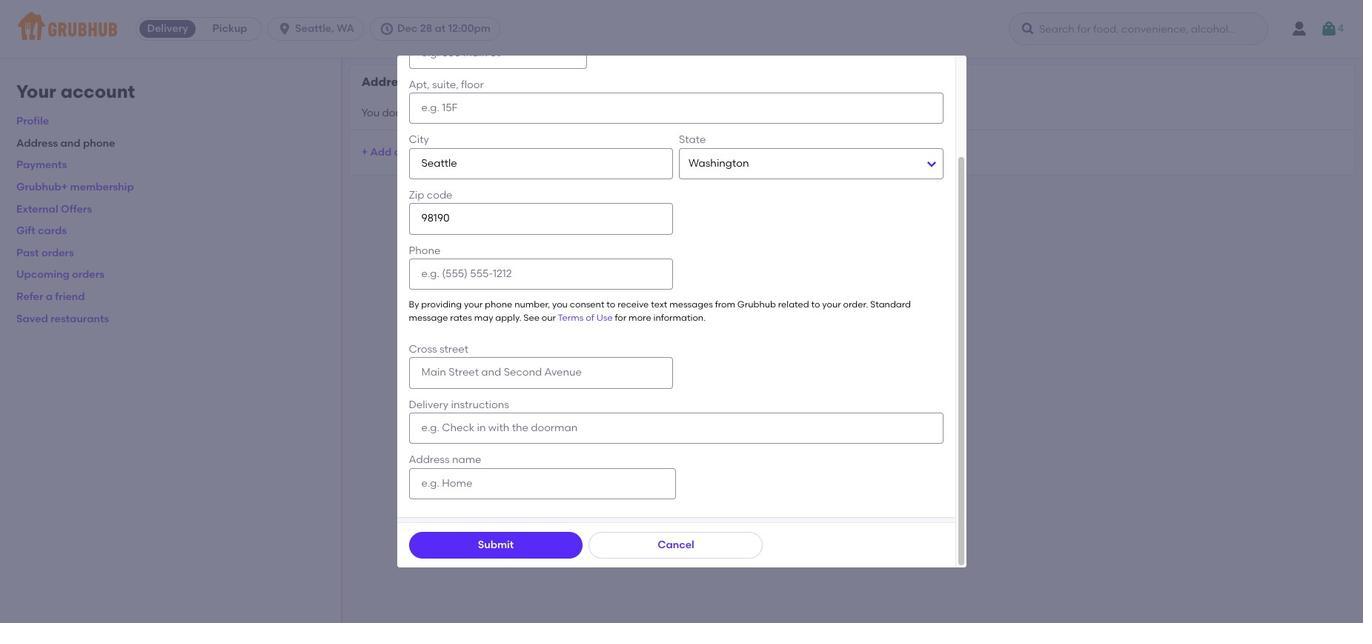 Task type: describe. For each thing, give the bounding box(es) containing it.
Cross street text field
[[409, 358, 673, 389]]

past
[[16, 247, 39, 259]]

Address name text field
[[409, 468, 676, 500]]

providing
[[421, 300, 462, 310]]

past orders
[[16, 247, 74, 259]]

svg image inside dec 28 at 12:00pm button
[[380, 22, 394, 36]]

membership
[[70, 181, 134, 194]]

4 button
[[1320, 16, 1344, 42]]

payments link
[[16, 159, 67, 172]]

refer
[[16, 291, 43, 303]]

2 your from the left
[[822, 300, 841, 310]]

delivery instructions
[[409, 399, 509, 411]]

upcoming
[[16, 269, 69, 281]]

address
[[427, 146, 468, 158]]

dec 28 at 12:00pm button
[[370, 17, 506, 41]]

code
[[427, 189, 453, 202]]

external offers link
[[16, 203, 92, 215]]

+ add a new address button
[[362, 139, 468, 166]]

state
[[679, 134, 706, 146]]

of
[[586, 313, 594, 323]]

0 horizontal spatial a
[[46, 291, 53, 303]]

see
[[524, 313, 540, 323]]

submit button
[[409, 532, 583, 559]]

addresses
[[362, 75, 423, 89]]

gift cards
[[16, 225, 67, 237]]

have
[[411, 106, 435, 119]]

28
[[420, 22, 432, 35]]

delivery button
[[137, 17, 199, 41]]

orders for upcoming orders
[[72, 269, 104, 281]]

grubhub
[[738, 300, 776, 310]]

street
[[440, 343, 469, 356]]

more
[[629, 313, 651, 323]]

number,
[[515, 300, 550, 310]]

refer a friend
[[16, 291, 85, 303]]

submit
[[478, 539, 514, 551]]

svg image for 4
[[1320, 20, 1338, 38]]

svg image for seattle, wa
[[277, 22, 292, 36]]

addresses.
[[491, 106, 545, 119]]

payments
[[16, 159, 67, 172]]

you don't have any saved addresses.
[[362, 106, 545, 119]]

+ add a new address
[[362, 146, 468, 158]]

1 your from the left
[[464, 300, 483, 310]]

city
[[409, 134, 429, 146]]

for
[[615, 313, 627, 323]]

apply.
[[496, 313, 522, 323]]

0 horizontal spatial phone
[[83, 137, 115, 150]]

standard
[[870, 300, 911, 310]]

2 to from the left
[[811, 300, 820, 310]]

name
[[452, 454, 482, 467]]

friend
[[55, 291, 85, 303]]

related
[[778, 300, 809, 310]]

refer a friend link
[[16, 291, 85, 303]]

new
[[404, 146, 425, 158]]

1 to from the left
[[607, 300, 616, 310]]

12:00pm
[[448, 22, 491, 35]]

cancel button
[[589, 532, 763, 559]]

receive
[[618, 300, 649, 310]]

address for address and phone
[[16, 137, 58, 150]]

saved restaurants
[[16, 313, 109, 325]]

rates
[[450, 313, 472, 323]]

zip
[[409, 189, 424, 202]]

floor
[[461, 78, 484, 91]]

at
[[435, 22, 446, 35]]

text
[[651, 300, 668, 310]]

delivery for delivery
[[147, 22, 188, 35]]

add
[[370, 146, 392, 158]]

external offers
[[16, 203, 92, 215]]

cross
[[409, 343, 437, 356]]

don't
[[382, 106, 408, 119]]

zip code
[[409, 189, 453, 202]]

a inside "button"
[[394, 146, 401, 158]]

suite,
[[432, 78, 459, 91]]

and
[[60, 137, 81, 150]]

City text field
[[409, 148, 673, 179]]

any
[[438, 106, 456, 119]]

seattle, wa
[[295, 22, 354, 35]]

dec
[[397, 22, 418, 35]]

cancel
[[658, 539, 695, 551]]

terms
[[558, 313, 584, 323]]

offers
[[61, 203, 92, 215]]

orders for past orders
[[41, 247, 74, 259]]

information.
[[654, 313, 706, 323]]



Task type: vqa. For each thing, say whether or not it's contained in the screenshot.
Delivery related to Delivery instructions
yes



Task type: locate. For each thing, give the bounding box(es) containing it.
to up use
[[607, 300, 616, 310]]

address for address name
[[409, 454, 450, 467]]

use
[[597, 313, 613, 323]]

delivery inside delivery button
[[147, 22, 188, 35]]

cross street
[[409, 343, 469, 356]]

+
[[362, 146, 368, 158]]

may
[[474, 313, 493, 323]]

you
[[362, 106, 380, 119]]

upcoming orders
[[16, 269, 104, 281]]

terms of use for more information.
[[558, 313, 706, 323]]

1 horizontal spatial phone
[[485, 300, 513, 310]]

our
[[542, 313, 556, 323]]

consent
[[570, 300, 605, 310]]

Zip code telephone field
[[409, 203, 673, 235]]

1 horizontal spatial svg image
[[1021, 22, 1036, 36]]

gift
[[16, 225, 35, 237]]

to
[[607, 300, 616, 310], [811, 300, 820, 310]]

address
[[16, 137, 58, 150], [409, 454, 450, 467]]

svg image inside 4 button
[[1320, 20, 1338, 38]]

grubhub+ membership
[[16, 181, 134, 194]]

1 horizontal spatial svg image
[[1320, 20, 1338, 38]]

Apt, suite, floor text field
[[409, 93, 943, 124]]

order.
[[843, 300, 868, 310]]

address and phone
[[16, 137, 115, 150]]

your
[[464, 300, 483, 310], [822, 300, 841, 310]]

0 horizontal spatial delivery
[[147, 22, 188, 35]]

orders up friend at the left top of page
[[72, 269, 104, 281]]

message
[[409, 313, 448, 323]]

your account
[[16, 81, 135, 102]]

address and phone link
[[16, 137, 115, 150]]

terms of use link
[[558, 313, 613, 323]]

4
[[1338, 22, 1344, 35]]

1 horizontal spatial to
[[811, 300, 820, 310]]

1 horizontal spatial delivery
[[409, 399, 449, 411]]

0 horizontal spatial address
[[16, 137, 58, 150]]

cards
[[38, 225, 67, 237]]

apt,
[[409, 78, 430, 91]]

1 vertical spatial orders
[[72, 269, 104, 281]]

delivery left pickup
[[147, 22, 188, 35]]

orders up upcoming orders link
[[41, 247, 74, 259]]

0 vertical spatial a
[[394, 146, 401, 158]]

svg image
[[380, 22, 394, 36], [1021, 22, 1036, 36]]

1 horizontal spatial address
[[409, 454, 450, 467]]

address down profile
[[16, 137, 58, 150]]

delivery left instructions
[[409, 399, 449, 411]]

seattle,
[[295, 22, 334, 35]]

saved
[[459, 106, 489, 119]]

phone
[[409, 244, 441, 257]]

1 svg image from the left
[[380, 22, 394, 36]]

to right the related
[[811, 300, 820, 310]]

your up may
[[464, 300, 483, 310]]

address name
[[409, 454, 482, 467]]

2 svg image from the left
[[1021, 22, 1036, 36]]

0 vertical spatial phone
[[83, 137, 115, 150]]

orders
[[41, 247, 74, 259], [72, 269, 104, 281]]

by providing your phone number, you consent to receive text messages from grubhub related to your order. standard message rates may apply. see our
[[409, 300, 911, 323]]

pickup button
[[199, 17, 261, 41]]

grubhub+
[[16, 181, 68, 194]]

external
[[16, 203, 58, 215]]

your
[[16, 81, 56, 102]]

phone up apply.
[[485, 300, 513, 310]]

delivery for delivery instructions
[[409, 399, 449, 411]]

phone right and
[[83, 137, 115, 150]]

phone
[[83, 137, 115, 150], [485, 300, 513, 310]]

you
[[552, 300, 568, 310]]

svg image inside seattle, wa button
[[277, 22, 292, 36]]

phone inside the by providing your phone number, you consent to receive text messages from grubhub related to your order. standard message rates may apply. see our
[[485, 300, 513, 310]]

address left name
[[409, 454, 450, 467]]

0 vertical spatial address
[[16, 137, 58, 150]]

from
[[715, 300, 735, 310]]

a left new
[[394, 146, 401, 158]]

by
[[409, 300, 419, 310]]

svg image
[[1320, 20, 1338, 38], [277, 22, 292, 36]]

dec 28 at 12:00pm
[[397, 22, 491, 35]]

instructions
[[451, 399, 509, 411]]

1 vertical spatial phone
[[485, 300, 513, 310]]

account
[[61, 81, 135, 102]]

messages
[[670, 300, 713, 310]]

restaurants
[[51, 313, 109, 325]]

0 vertical spatial orders
[[41, 247, 74, 259]]

Delivery instructions text field
[[409, 413, 943, 444]]

seattle, wa button
[[268, 17, 370, 41]]

1 vertical spatial a
[[46, 291, 53, 303]]

0 horizontal spatial svg image
[[277, 22, 292, 36]]

wa
[[337, 22, 354, 35]]

pickup
[[212, 22, 247, 35]]

main navigation navigation
[[0, 0, 1363, 58]]

upcoming orders link
[[16, 269, 104, 281]]

Phone telephone field
[[409, 259, 673, 290]]

a right refer
[[46, 291, 53, 303]]

1 vertical spatial delivery
[[409, 399, 449, 411]]

0 horizontal spatial svg image
[[380, 22, 394, 36]]

grubhub+ membership link
[[16, 181, 134, 194]]

0 horizontal spatial your
[[464, 300, 483, 310]]

1 horizontal spatial your
[[822, 300, 841, 310]]

1 horizontal spatial a
[[394, 146, 401, 158]]

a
[[394, 146, 401, 158], [46, 291, 53, 303]]

0 vertical spatial delivery
[[147, 22, 188, 35]]

profile
[[16, 115, 49, 128]]

past orders link
[[16, 247, 74, 259]]

saved
[[16, 313, 48, 325]]

1 vertical spatial address
[[409, 454, 450, 467]]

0 horizontal spatial to
[[607, 300, 616, 310]]

gift cards link
[[16, 225, 67, 237]]

your left order.
[[822, 300, 841, 310]]

profile link
[[16, 115, 49, 128]]

saved restaurants link
[[16, 313, 109, 325]]



